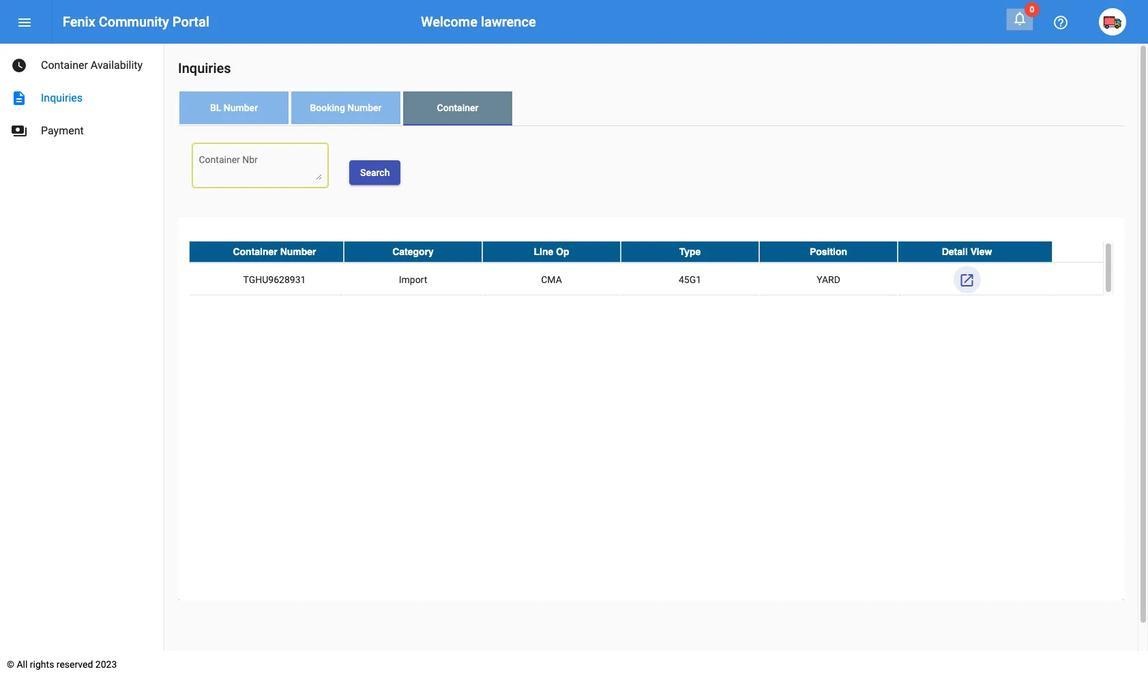 Task type: describe. For each thing, give the bounding box(es) containing it.
yard
[[817, 274, 840, 285]]

booking
[[310, 102, 345, 113]]

container number column header
[[189, 241, 344, 262]]

row containing container number
[[189, 241, 1103, 262]]

type
[[679, 246, 701, 257]]

reserved
[[56, 659, 93, 670]]

position
[[810, 246, 847, 257]]

description
[[11, 90, 27, 106]]

container for container number
[[233, 246, 277, 257]]

all
[[17, 659, 28, 670]]

number for bl number
[[224, 102, 258, 113]]

portal
[[172, 14, 209, 30]]

no color image inside open_in_new button
[[959, 272, 975, 289]]

help_outline
[[1053, 15, 1069, 31]]

container number
[[233, 246, 316, 257]]

2023
[[95, 659, 117, 670]]

rights
[[30, 659, 54, 670]]

no color image for "menu" button
[[16, 15, 33, 31]]

no color image inside help_outline popup button
[[1053, 15, 1069, 31]]

welcome lawrence
[[421, 14, 536, 30]]

help_outline button
[[1047, 8, 1074, 35]]

45g1
[[679, 274, 701, 285]]

inquiries inside navigation
[[41, 91, 83, 104]]

notifications_none
[[1012, 10, 1028, 27]]

no color image containing description
[[11, 90, 27, 106]]

availability
[[91, 59, 143, 72]]

©
[[7, 659, 14, 670]]

detail view column header
[[898, 241, 1053, 262]]

detail
[[942, 246, 968, 257]]

watch_later
[[11, 57, 27, 74]]

container for container availability
[[41, 59, 88, 72]]

no color image containing payments
[[11, 123, 27, 139]]

booking number
[[310, 102, 382, 113]]

container availability
[[41, 59, 143, 72]]

op
[[556, 246, 569, 257]]

open_in_new
[[959, 272, 975, 289]]

line
[[534, 246, 553, 257]]

container for container
[[437, 102, 478, 113]]

line op
[[534, 246, 569, 257]]

lawrence
[[481, 14, 536, 30]]



Task type: vqa. For each thing, say whether or not it's contained in the screenshot.
Port Lfd
no



Task type: locate. For each thing, give the bounding box(es) containing it.
menu button
[[11, 8, 38, 35]]

2 vertical spatial container
[[233, 246, 277, 257]]

1 vertical spatial container
[[437, 102, 478, 113]]

0 horizontal spatial inquiries
[[41, 91, 83, 104]]

no color image containing help_outline
[[1053, 15, 1069, 31]]

0 horizontal spatial container
[[41, 59, 88, 72]]

no color image containing open_in_new
[[959, 272, 975, 289]]

container inside column header
[[233, 246, 277, 257]]

None text field
[[199, 156, 322, 180]]

open_in_new row
[[189, 262, 1103, 297]]

no color image containing menu
[[16, 15, 33, 31]]

category column header
[[344, 241, 482, 262]]

1 horizontal spatial container
[[233, 246, 277, 257]]

0 vertical spatial inquiries
[[178, 60, 231, 76]]

fenix
[[63, 14, 95, 30]]

no color image inside "menu" button
[[16, 15, 33, 31]]

inquiries
[[178, 60, 231, 76], [41, 91, 83, 104]]

inquiries up payment
[[41, 91, 83, 104]]

navigation
[[0, 44, 164, 147]]

inquiries up bl
[[178, 60, 231, 76]]

no color image up description
[[11, 57, 27, 74]]

line op column header
[[482, 241, 621, 262]]

bl number
[[210, 102, 258, 113]]

number right booking
[[347, 102, 382, 113]]

open_in_new grid
[[189, 241, 1113, 297]]

menu
[[16, 15, 33, 31]]

1 vertical spatial inquiries
[[41, 91, 83, 104]]

0 horizontal spatial number
[[224, 102, 258, 113]]

position column header
[[759, 241, 898, 262]]

cma
[[541, 274, 562, 285]]

category
[[392, 246, 434, 257]]

no color image
[[1053, 15, 1069, 31], [11, 90, 27, 106], [11, 123, 27, 139], [959, 272, 975, 289]]

1 horizontal spatial number
[[280, 246, 316, 257]]

number up tghu9628931
[[280, 246, 316, 257]]

no color image down description
[[11, 123, 27, 139]]

import
[[399, 274, 427, 285]]

search button
[[349, 160, 401, 185]]

booking number tab panel
[[178, 126, 1124, 600]]

bl number tab panel
[[178, 126, 1124, 600]]

search
[[360, 167, 390, 178]]

detail view
[[942, 246, 992, 257]]

notifications_none button
[[1006, 8, 1033, 31]]

row
[[189, 241, 1103, 262]]

1 horizontal spatial inquiries
[[178, 60, 231, 76]]

number for container number
[[280, 246, 316, 257]]

payment
[[41, 124, 84, 137]]

tghu9628931
[[243, 274, 306, 285]]

number right bl
[[224, 102, 258, 113]]

© all rights reserved 2023
[[7, 659, 117, 670]]

type column header
[[621, 241, 759, 262]]

no color image containing watch_later
[[11, 57, 27, 74]]

number for booking number
[[347, 102, 382, 113]]

no color image up watch_later
[[16, 15, 33, 31]]

payments
[[11, 123, 27, 139]]

no color image left help_outline popup button
[[1012, 10, 1028, 27]]

view
[[970, 246, 992, 257]]

no color image for "notifications_none" popup button
[[1012, 10, 1028, 27]]

number inside "container number" column header
[[280, 246, 316, 257]]

no color image
[[1012, 10, 1028, 27], [16, 15, 33, 31], [11, 57, 27, 74]]

2 horizontal spatial number
[[347, 102, 382, 113]]

no color image right "notifications_none" popup button
[[1053, 15, 1069, 31]]

navigation containing watch_later
[[0, 44, 164, 147]]

fenix community portal
[[63, 14, 209, 30]]

community
[[99, 14, 169, 30]]

0 vertical spatial container
[[41, 59, 88, 72]]

no color image down watch_later
[[11, 90, 27, 106]]

no color image down detail view
[[959, 272, 975, 289]]

no color image containing notifications_none
[[1012, 10, 1028, 27]]

2 horizontal spatial container
[[437, 102, 478, 113]]

welcome
[[421, 14, 477, 30]]

bl
[[210, 102, 221, 113]]

open_in_new button
[[953, 266, 981, 293]]

number
[[224, 102, 258, 113], [347, 102, 382, 113], [280, 246, 316, 257]]

container
[[41, 59, 88, 72], [437, 102, 478, 113], [233, 246, 277, 257]]

no color image inside "notifications_none" popup button
[[1012, 10, 1028, 27]]



